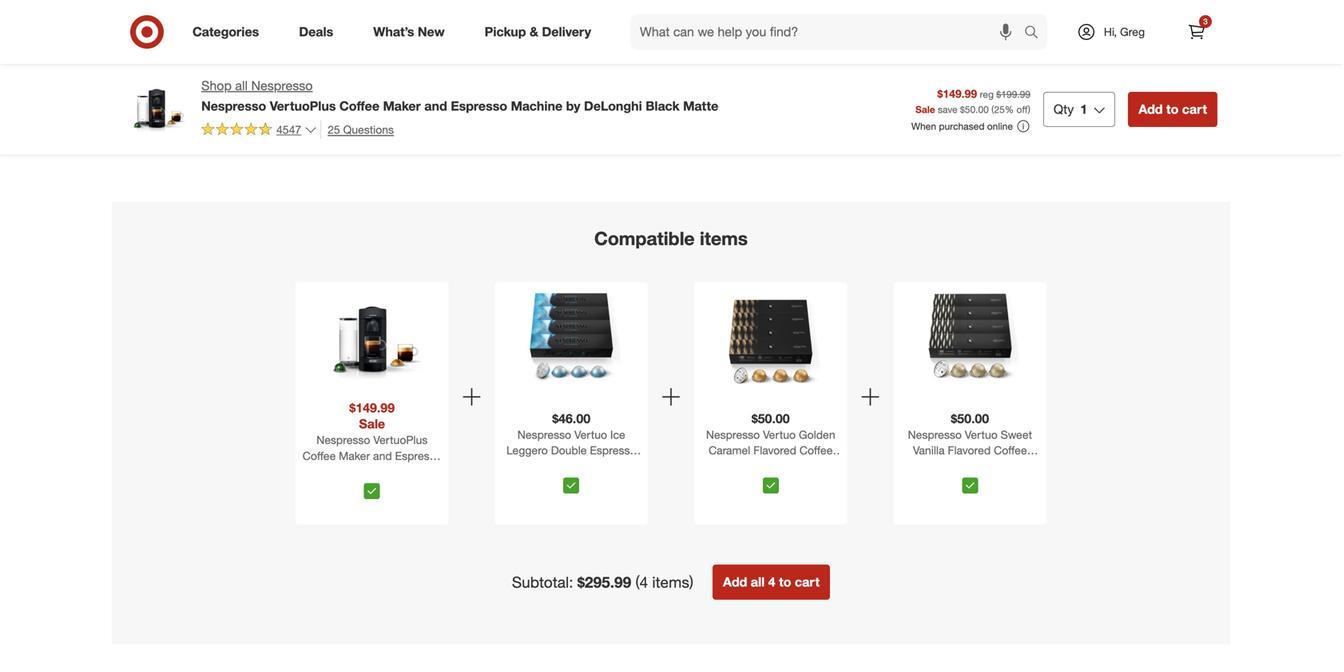 Task type: locate. For each thing, give the bounding box(es) containing it.
40ct for $50.00 nespresso vertuo sweet vanilla flavored coffee capsules medium roast - 40ct
[[959, 476, 981, 490]]

2 40ct from the left
[[760, 476, 782, 490]]

items)
[[652, 573, 694, 592]]

$164.96 reg
[[786, 12, 826, 38]]

add down frother
[[1139, 101, 1163, 117]]

hi, greg
[[1104, 25, 1145, 39]]

maker
[[1171, 54, 1202, 68], [383, 98, 421, 114], [339, 449, 370, 463]]

1 horizontal spatial vertuoplus
[[374, 433, 428, 447]]

0 horizontal spatial black
[[414, 465, 442, 479]]

1 vertical spatial all
[[751, 575, 765, 590]]

matte inside $149.99 sale nespresso vertuoplus coffee maker and espresso machine by delonghi black matte
[[358, 481, 387, 495]]

flavored inside $50.00 nespresso vertuo golden caramel flavored coffee capsules medium roast - 40ct
[[754, 444, 797, 458]]

0 horizontal spatial medium
[[558, 460, 598, 474]]

and inside $149.99 sale nespresso vertuoplus coffee maker and espresso machine by delonghi black matte
[[373, 449, 392, 463]]

1 horizontal spatial machine
[[511, 98, 563, 114]]

2 medium from the left
[[756, 460, 796, 474]]

1 vertical spatial delonghi
[[363, 465, 411, 479]]

leggero
[[507, 444, 548, 458]]

0 horizontal spatial by
[[348, 465, 360, 479]]

cart down frother
[[1152, 84, 1171, 96]]

40ct
[[561, 476, 583, 490], [760, 476, 782, 490], [959, 476, 981, 490]]

nespresso vertuo ice leggero double espresso capsules, medium roast - 40ct image
[[517, 286, 626, 394]]

1 medium from the left
[[558, 460, 598, 474]]

$50.00 nespresso vertuo sweet vanilla flavored coffee capsules medium roast - 40ct
[[905, 411, 1035, 490]]

$186.75 reg $249.99 sale nespresso vertuo plus deluxe espresso and coffee maker bundle
[[623, 12, 738, 80]]

$50.00 up nespresso vertuo sweet vanilla flavored coffee capsules medium roast - 40ct link
[[951, 411, 990, 427]]

1 40ct from the left
[[561, 476, 583, 490]]

2 horizontal spatial 40ct
[[959, 476, 981, 490]]

reg left $129.99
[[297, 26, 311, 38]]

0 horizontal spatial flavored
[[754, 444, 797, 458]]

medium
[[558, 460, 598, 474], [756, 460, 796, 474], [955, 460, 996, 474]]

all inside button
[[751, 575, 765, 590]]

1 vertical spatial machine
[[302, 465, 345, 479]]

1 horizontal spatial 25
[[995, 103, 1005, 115]]

coffee
[[1134, 54, 1168, 68], [623, 66, 657, 80], [340, 98, 380, 114], [800, 444, 833, 458], [994, 444, 1027, 458], [303, 449, 336, 463]]

sale inside $172.46 reg $229.99 sale
[[188, 26, 206, 38]]

$179.99 inside $134.96 $179.99 sale
[[966, 26, 1000, 38]]

0 vertical spatial delonghi
[[584, 98, 642, 114]]

nespresso vertuoplus coffee maker and espresso machine by delonghi black matte image
[[318, 286, 426, 394]]

add
[[141, 84, 160, 96], [304, 84, 323, 96], [957, 84, 975, 96], [1120, 84, 1138, 96], [1139, 101, 1163, 117], [723, 575, 748, 590]]

$50.00 for $50.00 nespresso vertuo golden caramel flavored coffee capsules medium roast - 40ct
[[752, 411, 790, 427]]

$50.00
[[752, 411, 790, 427], [951, 411, 990, 427]]

1 vertical spatial by
[[348, 465, 360, 479]]

3 medium from the left
[[955, 460, 996, 474]]

25 up online on the right top of the page
[[995, 103, 1005, 115]]

add down deals
[[304, 84, 323, 96]]

None checkbox
[[763, 478, 779, 494], [962, 478, 978, 494], [364, 483, 380, 499], [763, 478, 779, 494], [962, 478, 978, 494], [364, 483, 380, 499]]

coffee inside $186.75 reg $249.99 sale nespresso vertuo plus deluxe espresso and coffee maker bundle
[[623, 66, 657, 80]]

nespresso
[[1112, 26, 1166, 40], [623, 38, 677, 52], [251, 78, 313, 94], [201, 98, 266, 114], [518, 428, 572, 442], [706, 428, 760, 442], [908, 428, 962, 442], [317, 433, 370, 447]]

0 horizontal spatial delonghi
[[363, 465, 411, 479]]

nespresso inside $50.00 nespresso vertuo sweet vanilla flavored coffee capsules medium roast - 40ct
[[908, 428, 962, 442]]

add to cart button
[[134, 77, 200, 103], [297, 77, 363, 103], [949, 77, 1015, 103], [1112, 77, 1178, 103], [1129, 92, 1218, 127]]

3 link
[[1180, 14, 1215, 50]]

roast inside $46.00 nespresso vertuo ice leggero double espresso capsules, medium roast - 40ct
[[601, 460, 630, 474]]

vertuo inside $50.00 nespresso vertuo sweet vanilla flavored coffee capsules medium roast - 40ct
[[965, 428, 998, 442]]

reg inside $172.46 reg $229.99 sale
[[134, 26, 148, 38]]

reg inside $99.00 reg $129.99
[[297, 26, 311, 38]]

add to cart down frother
[[1139, 101, 1208, 117]]

machine inside $149.99 sale nespresso vertuoplus coffee maker and espresso machine by delonghi black matte
[[302, 465, 345, 479]]

deals
[[299, 24, 333, 40]]

add down milk
[[1120, 84, 1138, 96]]

$50.00 inside $50.00 nespresso vertuo sweet vanilla flavored coffee capsules medium roast - 40ct
[[951, 411, 990, 427]]

40ct inside $46.00 nespresso vertuo ice leggero double espresso capsules, medium roast - 40ct
[[561, 476, 583, 490]]

machine
[[511, 98, 563, 114], [302, 465, 345, 479]]

2 flavored from the left
[[948, 444, 991, 458]]

0 horizontal spatial $50.00
[[752, 411, 790, 427]]

0 horizontal spatial 40ct
[[561, 476, 583, 490]]

add to cart button for $134.96
[[949, 77, 1015, 103]]

capsules inside $50.00 nespresso vertuo golden caramel flavored coffee capsules medium roast - 40ct
[[706, 460, 753, 474]]

1 $50.00 from the left
[[752, 411, 790, 427]]

What can we help you find? suggestions appear below search field
[[631, 14, 1029, 50]]

$149.99 reg $199.99 sale save $ 50.00 ( 25 % off )
[[916, 87, 1031, 115]]

categories link
[[179, 14, 279, 50]]

add to cart button up 50.00 at top right
[[949, 77, 1015, 103]]

1 horizontal spatial 40ct
[[760, 476, 782, 490]]

1 horizontal spatial $149.99
[[938, 87, 977, 101]]

1 roast from the left
[[601, 460, 630, 474]]

frother
[[1136, 68, 1172, 82]]

add to cart left shop
[[141, 84, 193, 96]]

what's new link
[[360, 14, 465, 50]]

add down $229.99
[[141, 84, 160, 96]]

- inside $46.00 nespresso vertuo ice leggero double espresso capsules, medium roast - 40ct
[[634, 460, 638, 474]]

vertuo inside $50.00 nespresso vertuo golden caramel flavored coffee capsules medium roast - 40ct
[[763, 428, 796, 442]]

$172.46
[[134, 12, 174, 26]]

%
[[1005, 103, 1014, 115]]

vertuo for $50.00 nespresso vertuo golden caramel flavored coffee capsules medium roast - 40ct
[[763, 428, 796, 442]]

1 horizontal spatial by
[[566, 98, 581, 114]]

vertuoplus
[[270, 98, 336, 114], [374, 433, 428, 447]]

2 horizontal spatial $179.99
[[1112, 12, 1152, 26]]

and inside the $179.99 nespresso vertuo pop+ combination espresso and coffee maker with milk frother add to cart
[[1112, 54, 1131, 68]]

to inside the $179.99 nespresso vertuo pop+ combination espresso and coffee maker with milk frother add to cart
[[1140, 84, 1150, 96]]

by inside $149.99 sale nespresso vertuoplus coffee maker and espresso machine by delonghi black matte
[[348, 465, 360, 479]]

0 vertical spatial vertuoplus
[[270, 98, 336, 114]]

&
[[530, 24, 539, 40]]

$172.46 reg $229.99 sale
[[134, 12, 206, 38]]

roast inside $50.00 nespresso vertuo sweet vanilla flavored coffee capsules medium roast - 40ct
[[999, 460, 1028, 474]]

$179.99 inside "$134.25 $179.99 sale"
[[477, 26, 511, 38]]

1 vertical spatial vertuoplus
[[374, 433, 428, 447]]

nespresso inside $50.00 nespresso vertuo golden caramel flavored coffee capsules medium roast - 40ct
[[706, 428, 760, 442]]

2 vertical spatial maker
[[339, 449, 370, 463]]

0 horizontal spatial $179.99
[[477, 26, 511, 38]]

add all 4 to cart button
[[713, 565, 830, 600]]

vertuo inside the $179.99 nespresso vertuo pop+ combination espresso and coffee maker with milk frother add to cart
[[1169, 26, 1202, 40]]

reg inside $164.96 reg
[[786, 26, 800, 38]]

0 horizontal spatial machine
[[302, 465, 345, 479]]

2 horizontal spatial -
[[1031, 460, 1035, 474]]

0 vertical spatial all
[[235, 78, 248, 94]]

reg left the $249.99
[[623, 26, 637, 38]]

espresso inside shop all nespresso nespresso vertuoplus coffee maker and espresso machine by delonghi black matte
[[451, 98, 508, 114]]

- for $50.00 nespresso vertuo sweet vanilla flavored coffee capsules medium roast - 40ct
[[1031, 460, 1035, 474]]

1 horizontal spatial -
[[832, 460, 836, 474]]

capsules down caramel
[[706, 460, 753, 474]]

vertuo inside $46.00 nespresso vertuo ice leggero double espresso capsules, medium roast - 40ct
[[575, 428, 607, 442]]

3 roast from the left
[[999, 460, 1028, 474]]

1 capsules from the left
[[706, 460, 753, 474]]

50.00
[[965, 103, 989, 115]]

delonghi inside shop all nespresso nespresso vertuoplus coffee maker and espresso machine by delonghi black matte
[[584, 98, 642, 114]]

$179.99 inside the $179.99 nespresso vertuo pop+ combination espresso and coffee maker with milk frother add to cart
[[1112, 12, 1152, 26]]

vertuo
[[1169, 26, 1202, 40], [680, 38, 713, 52], [575, 428, 607, 442], [763, 428, 796, 442], [965, 428, 998, 442]]

2 horizontal spatial roast
[[999, 460, 1028, 474]]

capsules inside $50.00 nespresso vertuo sweet vanilla flavored coffee capsules medium roast - 40ct
[[905, 460, 952, 474]]

1 horizontal spatial capsules
[[905, 460, 952, 474]]

pickup & delivery
[[485, 24, 591, 40]]

reg inside $186.75 reg $249.99 sale nespresso vertuo plus deluxe espresso and coffee maker bundle
[[623, 26, 637, 38]]

$179.99
[[1112, 12, 1152, 26], [477, 26, 511, 38], [966, 26, 1000, 38]]

sale inside "$134.25 $179.99 sale"
[[514, 26, 532, 38]]

1 horizontal spatial all
[[751, 575, 765, 590]]

4
[[769, 575, 776, 590]]

$50.00 inside $50.00 nespresso vertuo golden caramel flavored coffee capsules medium roast - 40ct
[[752, 411, 790, 427]]

reg right plus
[[786, 26, 800, 38]]

0 vertical spatial maker
[[1171, 54, 1202, 68]]

40ct for $46.00 nespresso vertuo ice leggero double espresso capsules, medium roast - 40ct
[[561, 476, 583, 490]]

1 horizontal spatial $50.00
[[951, 411, 990, 427]]

$149.99 inside $149.99 sale nespresso vertuoplus coffee maker and espresso machine by delonghi black matte
[[350, 400, 395, 416]]

0 horizontal spatial $149.99
[[350, 400, 395, 416]]

nespresso vertuoplus coffee maker and espresso machine by delonghi black matte link
[[299, 432, 446, 495]]

vertuoplus inside $149.99 sale nespresso vertuoplus coffee maker and espresso machine by delonghi black matte
[[374, 433, 428, 447]]

2 horizontal spatial medium
[[955, 460, 996, 474]]

combination
[[1112, 40, 1176, 54]]

and inside $186.75 reg $249.99 sale nespresso vertuo plus deluxe espresso and coffee maker bundle
[[710, 52, 729, 66]]

1 vertical spatial black
[[414, 465, 442, 479]]

all right shop
[[235, 78, 248, 94]]

reg inside $149.99 reg $199.99 sale save $ 50.00 ( 25 % off )
[[980, 88, 994, 100]]

1 vertical spatial $149.99
[[350, 400, 395, 416]]

by
[[566, 98, 581, 114], [348, 465, 360, 479]]

$179.99 up the combination
[[1112, 12, 1152, 26]]

reg up '(' in the right of the page
[[980, 88, 994, 100]]

add left 4
[[723, 575, 748, 590]]

1 - from the left
[[634, 460, 638, 474]]

0 horizontal spatial capsules
[[706, 460, 753, 474]]

vertuo left golden
[[763, 428, 796, 442]]

medium inside $50.00 nespresso vertuo sweet vanilla flavored coffee capsules medium roast - 40ct
[[955, 460, 996, 474]]

flavored inside $50.00 nespresso vertuo sweet vanilla flavored coffee capsules medium roast - 40ct
[[948, 444, 991, 458]]

coffee inside $50.00 nespresso vertuo sweet vanilla flavored coffee capsules medium roast - 40ct
[[994, 444, 1027, 458]]

sale
[[188, 26, 206, 38], [514, 26, 532, 38], [677, 26, 695, 38], [1003, 26, 1022, 38], [916, 103, 936, 115], [359, 416, 385, 432]]

espresso inside $149.99 sale nespresso vertuoplus coffee maker and espresso machine by delonghi black matte
[[395, 449, 442, 463]]

2 capsules from the left
[[905, 460, 952, 474]]

$149.99 sale nespresso vertuoplus coffee maker and espresso machine by delonghi black matte
[[302, 400, 442, 495]]

add for add all 4 to cart button
[[723, 575, 748, 590]]

0 vertical spatial machine
[[511, 98, 563, 114]]

0 horizontal spatial all
[[235, 78, 248, 94]]

- inside $50.00 nespresso vertuo sweet vanilla flavored coffee capsules medium roast - 40ct
[[1031, 460, 1035, 474]]

2 horizontal spatial maker
[[1171, 54, 1202, 68]]

add inside the $179.99 nespresso vertuo pop+ combination espresso and coffee maker with milk frother add to cart
[[1120, 84, 1138, 96]]

1 horizontal spatial delonghi
[[584, 98, 642, 114]]

$50.00 up nespresso vertuo golden caramel flavored coffee capsules medium roast - 40ct link at the bottom right of page
[[752, 411, 790, 427]]

coffee inside shop all nespresso nespresso vertuoplus coffee maker and espresso machine by delonghi black matte
[[340, 98, 380, 114]]

vertuo down $46.00 on the left bottom
[[575, 428, 607, 442]]

vertuo left sweet
[[965, 428, 998, 442]]

categories
[[193, 24, 259, 40]]

1 horizontal spatial black
[[646, 98, 680, 114]]

1 horizontal spatial medium
[[756, 460, 796, 474]]

roast
[[601, 460, 630, 474], [800, 460, 829, 474], [999, 460, 1028, 474]]

1 horizontal spatial flavored
[[948, 444, 991, 458]]

flavored for $50.00 nespresso vertuo sweet vanilla flavored coffee capsules medium roast - 40ct
[[948, 444, 991, 458]]

vertuo left plus
[[680, 38, 713, 52]]

0 horizontal spatial vertuoplus
[[270, 98, 336, 114]]

compatible
[[594, 227, 695, 250]]

add inside button
[[723, 575, 748, 590]]

matte
[[683, 98, 719, 114], [358, 481, 387, 495]]

and inside shop all nespresso nespresso vertuoplus coffee maker and espresso machine by delonghi black matte
[[425, 98, 447, 114]]

2 roast from the left
[[800, 460, 829, 474]]

capsules down vanilla
[[905, 460, 952, 474]]

add to cart button left shop
[[134, 77, 200, 103]]

add to cart button down the combination
[[1112, 77, 1178, 103]]

delonghi inside $149.99 sale nespresso vertuoplus coffee maker and espresso machine by delonghi black matte
[[363, 465, 411, 479]]

medium inside $46.00 nespresso vertuo ice leggero double espresso capsules, medium roast - 40ct
[[558, 460, 598, 474]]

deluxe
[[623, 52, 658, 66]]

nespresso vertuo golden caramel flavored coffee capsules medium roast - 40ct link
[[698, 427, 844, 490]]

0 vertical spatial 25
[[995, 103, 1005, 115]]

reg left $229.99
[[134, 26, 148, 38]]

2 $50.00 from the left
[[951, 411, 990, 427]]

roast down golden
[[800, 460, 829, 474]]

cart left shop
[[174, 84, 193, 96]]

maker inside the $179.99 nespresso vertuo pop+ combination espresso and coffee maker with milk frother add to cart
[[1171, 54, 1202, 68]]

0 horizontal spatial -
[[634, 460, 638, 474]]

0 horizontal spatial roast
[[601, 460, 630, 474]]

$149.99
[[938, 87, 977, 101], [350, 400, 395, 416]]

delonghi
[[584, 98, 642, 114], [363, 465, 411, 479]]

flavored right caramel
[[754, 444, 797, 458]]

- inside $50.00 nespresso vertuo golden caramel flavored coffee capsules medium roast - 40ct
[[832, 460, 836, 474]]

$149.99 up nespresso vertuoplus coffee maker and espresso machine by delonghi black matte 'link'
[[350, 400, 395, 416]]

with
[[1205, 54, 1226, 68]]

- for $50.00 nespresso vertuo golden caramel flavored coffee capsules medium roast - 40ct
[[832, 460, 836, 474]]

2 - from the left
[[832, 460, 836, 474]]

0 horizontal spatial maker
[[339, 449, 370, 463]]

all left 4
[[751, 575, 765, 590]]

0 vertical spatial black
[[646, 98, 680, 114]]

pickup & delivery link
[[471, 14, 611, 50]]

add to cart for $172.46
[[141, 84, 193, 96]]

0 vertical spatial by
[[566, 98, 581, 114]]

search button
[[1017, 14, 1056, 53]]

reg for $186.75
[[623, 26, 637, 38]]

0 vertical spatial $149.99
[[938, 87, 977, 101]]

vertuo left 3
[[1169, 26, 1202, 40]]

$249.99
[[640, 26, 674, 38]]

add to cart up 25 questions link
[[304, 84, 356, 96]]

roast down ice
[[601, 460, 630, 474]]

0 vertical spatial matte
[[683, 98, 719, 114]]

add to cart
[[141, 84, 193, 96], [304, 84, 356, 96], [957, 84, 1008, 96], [1139, 101, 1208, 117]]

cart right 4
[[795, 575, 820, 590]]

3 40ct from the left
[[959, 476, 981, 490]]

0 horizontal spatial matte
[[358, 481, 387, 495]]

roast inside $50.00 nespresso vertuo golden caramel flavored coffee capsules medium roast - 40ct
[[800, 460, 829, 474]]

roast down sweet
[[999, 460, 1028, 474]]

add to cart button up 25 questions link
[[297, 77, 363, 103]]

25 left questions
[[328, 123, 340, 137]]

$149.99 inside $149.99 reg $199.99 sale save $ 50.00 ( 25 % off )
[[938, 87, 977, 101]]

$46.00
[[552, 411, 591, 427]]

$179.99 left search
[[966, 26, 1000, 38]]

$129.99
[[314, 26, 348, 38]]

flavored right vanilla
[[948, 444, 991, 458]]

40ct inside $50.00 nespresso vertuo sweet vanilla flavored coffee capsules medium roast - 40ct
[[959, 476, 981, 490]]

40ct inside $50.00 nespresso vertuo golden caramel flavored coffee capsules medium roast - 40ct
[[760, 476, 782, 490]]

1 horizontal spatial $179.99
[[966, 26, 1000, 38]]

0 horizontal spatial 25
[[328, 123, 340, 137]]

save
[[938, 103, 958, 115]]

$179.99 left &
[[477, 26, 511, 38]]

all inside shop all nespresso nespresso vertuoplus coffee maker and espresso machine by delonghi black matte
[[235, 78, 248, 94]]

1 horizontal spatial roast
[[800, 460, 829, 474]]

None checkbox
[[564, 478, 580, 494]]

1 vertical spatial matte
[[358, 481, 387, 495]]

double
[[551, 444, 587, 458]]

sale inside $149.99 sale nespresso vertuoplus coffee maker and espresso machine by delonghi black matte
[[359, 416, 385, 432]]

nespresso inside $46.00 nespresso vertuo ice leggero double espresso capsules, medium roast - 40ct
[[518, 428, 572, 442]]

maker inside $149.99 sale nespresso vertuoplus coffee maker and espresso machine by delonghi black matte
[[339, 449, 370, 463]]

1 horizontal spatial maker
[[383, 98, 421, 114]]

$149.99 up $
[[938, 87, 977, 101]]

when purchased online
[[912, 120, 1013, 132]]

add to cart up 50.00 at top right
[[957, 84, 1008, 96]]

1 vertical spatial maker
[[383, 98, 421, 114]]

flavored
[[754, 444, 797, 458], [948, 444, 991, 458]]

cart
[[174, 84, 193, 96], [337, 84, 356, 96], [989, 84, 1008, 96], [1152, 84, 1171, 96], [1183, 101, 1208, 117], [795, 575, 820, 590]]

1 horizontal spatial matte
[[683, 98, 719, 114]]

1 vertical spatial 25
[[328, 123, 340, 137]]

add to cart for $134.96
[[957, 84, 1008, 96]]

3 - from the left
[[1031, 460, 1035, 474]]

$179.99 for $134.96
[[966, 26, 1000, 38]]

- for $46.00 nespresso vertuo ice leggero double espresso capsules, medium roast - 40ct
[[634, 460, 638, 474]]

add to cart button for $172.46
[[134, 77, 200, 103]]

add up $
[[957, 84, 975, 96]]

$295.99
[[578, 573, 631, 592]]

black
[[646, 98, 680, 114], [414, 465, 442, 479]]

medium inside $50.00 nespresso vertuo golden caramel flavored coffee capsules medium roast - 40ct
[[756, 460, 796, 474]]

1 flavored from the left
[[754, 444, 797, 458]]



Task type: describe. For each thing, give the bounding box(es) containing it.
add to cart button down frother
[[1129, 92, 1218, 127]]

$134.25
[[460, 12, 500, 26]]

reg for $172.46
[[134, 26, 148, 38]]

golden
[[799, 428, 836, 442]]

nespresso inside $149.99 sale nespresso vertuoplus coffee maker and espresso machine by delonghi black matte
[[317, 433, 370, 447]]

what's
[[373, 24, 414, 40]]

$
[[961, 103, 965, 115]]

milk
[[1112, 68, 1133, 82]]

40ct for $50.00 nespresso vertuo golden caramel flavored coffee capsules medium roast - 40ct
[[760, 476, 782, 490]]

roast for $50.00 nespresso vertuo sweet vanilla flavored coffee capsules medium roast - 40ct
[[999, 460, 1028, 474]]

nespresso vertuo golden caramel flavored coffee capsules medium roast - 40ct image
[[717, 286, 825, 394]]

purchased
[[939, 120, 985, 132]]

cart inside button
[[795, 575, 820, 590]]

espresso inside $46.00 nespresso vertuo ice leggero double espresso capsules, medium roast - 40ct
[[590, 444, 637, 458]]

pop+
[[1205, 26, 1232, 40]]

$164.96
[[786, 12, 826, 26]]

qty
[[1054, 101, 1074, 117]]

reg for $99.00
[[297, 26, 311, 38]]

add for add to cart button under frother
[[1139, 101, 1163, 117]]

greg
[[1120, 25, 1145, 39]]

cart inside the $179.99 nespresso vertuo pop+ combination espresso and coffee maker with milk frother add to cart
[[1152, 84, 1171, 96]]

caramel
[[709, 444, 751, 458]]

$199.99
[[997, 88, 1031, 100]]

black inside $149.99 sale nespresso vertuoplus coffee maker and espresso machine by delonghi black matte
[[414, 465, 442, 479]]

$186.75
[[623, 12, 663, 26]]

sweet
[[1001, 428, 1033, 442]]

roast for $46.00 nespresso vertuo ice leggero double espresso capsules, medium roast - 40ct
[[601, 460, 630, 474]]

reg for $164.96
[[786, 26, 800, 38]]

$179.99 nespresso vertuo pop+ combination espresso and coffee maker with milk frother add to cart
[[1112, 12, 1232, 96]]

vertuo for $50.00 nespresso vertuo sweet vanilla flavored coffee capsules medium roast - 40ct
[[965, 428, 998, 442]]

$229.99
[[151, 26, 185, 38]]

vertuo for $179.99 nespresso vertuo pop+ combination espresso and coffee maker with milk frother add to cart
[[1169, 26, 1202, 40]]

$134.96
[[949, 12, 989, 26]]

qty 1
[[1054, 101, 1088, 117]]

add all 4 to cart
[[723, 575, 820, 590]]

nespresso vertuo sweet vanilla flavored coffee capsules medium roast - 40ct link
[[897, 427, 1044, 490]]

shop
[[201, 78, 232, 94]]

3
[[1204, 16, 1208, 26]]

image of nespresso vertuoplus coffee maker and espresso machine by delonghi black matte image
[[125, 77, 189, 141]]

shop all nespresso nespresso vertuoplus coffee maker and espresso machine by delonghi black matte
[[201, 78, 719, 114]]

$50.00 for $50.00 nespresso vertuo sweet vanilla flavored coffee capsules medium roast - 40ct
[[951, 411, 990, 427]]

$179.99 for $134.25
[[477, 26, 511, 38]]

add for $134.96 add to cart button
[[957, 84, 975, 96]]

new
[[418, 24, 445, 40]]

)
[[1028, 103, 1031, 115]]

matte inside shop all nespresso nespresso vertuoplus coffee maker and espresso machine by delonghi black matte
[[683, 98, 719, 114]]

medium for $46.00 nespresso vertuo ice leggero double espresso capsules, medium roast - 40ct
[[558, 460, 598, 474]]

delivery
[[542, 24, 591, 40]]

espresso inside the $179.99 nespresso vertuo pop+ combination espresso and coffee maker with milk frother add to cart
[[1180, 40, 1226, 54]]

maker inside shop all nespresso nespresso vertuoplus coffee maker and espresso machine by delonghi black matte
[[383, 98, 421, 114]]

$99.00
[[297, 12, 331, 26]]

add to cart button for $99.00
[[297, 77, 363, 103]]

coffee inside the $179.99 nespresso vertuo pop+ combination espresso and coffee maker with milk frother add to cart
[[1134, 54, 1168, 68]]

vanilla
[[913, 444, 945, 458]]

black inside shop all nespresso nespresso vertuoplus coffee maker and espresso machine by delonghi black matte
[[646, 98, 680, 114]]

by inside shop all nespresso nespresso vertuoplus coffee maker and espresso machine by delonghi black matte
[[566, 98, 581, 114]]

medium for $50.00 nespresso vertuo golden caramel flavored coffee capsules medium roast - 40ct
[[756, 460, 796, 474]]

ice
[[610, 428, 625, 442]]

all for add
[[751, 575, 765, 590]]

medium for $50.00 nespresso vertuo sweet vanilla flavored coffee capsules medium roast - 40ct
[[955, 460, 996, 474]]

25 inside $149.99 reg $199.99 sale save $ 50.00 ( 25 % off )
[[995, 103, 1005, 115]]

(
[[992, 103, 995, 115]]

reg for $149.99
[[980, 88, 994, 100]]

cart down with
[[1183, 101, 1208, 117]]

(4
[[636, 573, 648, 592]]

25 questions link
[[321, 121, 394, 139]]

when
[[912, 120, 937, 132]]

sale inside $149.99 reg $199.99 sale save $ 50.00 ( 25 % off )
[[916, 103, 936, 115]]

capsules for $50.00 nespresso vertuo golden caramel flavored coffee capsules medium roast - 40ct
[[706, 460, 753, 474]]

add for $172.46 add to cart button
[[141, 84, 160, 96]]

add for $99.00 add to cart button
[[304, 84, 323, 96]]

$149.99 for reg
[[938, 87, 977, 101]]

items
[[700, 227, 748, 250]]

$50.00 nespresso vertuo golden caramel flavored coffee capsules medium roast - 40ct
[[706, 411, 836, 490]]

subtotal:
[[512, 573, 573, 592]]

questions
[[343, 123, 394, 137]]

$134.96 $179.99 sale
[[949, 12, 1022, 38]]

add to cart for $99.00
[[304, 84, 356, 96]]

online
[[988, 120, 1013, 132]]

cart up 25 questions link
[[337, 84, 356, 96]]

subtotal: $295.99 (4 items)
[[512, 573, 694, 592]]

$99.00 reg $129.99
[[297, 12, 348, 38]]

vertuoplus inside shop all nespresso nespresso vertuoplus coffee maker and espresso machine by delonghi black matte
[[270, 98, 336, 114]]

off
[[1017, 103, 1028, 115]]

4547
[[277, 122, 301, 136]]

sale inside $134.96 $179.99 sale
[[1003, 26, 1022, 38]]

sale inside $186.75 reg $249.99 sale nespresso vertuo plus deluxe espresso and coffee maker bundle
[[677, 26, 695, 38]]

compatible items
[[594, 227, 748, 250]]

coffee inside $50.00 nespresso vertuo golden caramel flavored coffee capsules medium roast - 40ct
[[800, 444, 833, 458]]

$46.00 nespresso vertuo ice leggero double espresso capsules, medium roast - 40ct
[[505, 411, 638, 490]]

search
[[1017, 26, 1056, 41]]

coffee inside $149.99 sale nespresso vertuoplus coffee maker and espresso machine by delonghi black matte
[[303, 449, 336, 463]]

vertuo inside $186.75 reg $249.99 sale nespresso vertuo plus deluxe espresso and coffee maker bundle
[[680, 38, 713, 52]]

capsules,
[[505, 460, 554, 474]]

espresso inside $186.75 reg $249.99 sale nespresso vertuo plus deluxe espresso and coffee maker bundle
[[661, 52, 707, 66]]

capsules for $50.00 nespresso vertuo sweet vanilla flavored coffee capsules medium roast - 40ct
[[905, 460, 952, 474]]

$149.99 for sale
[[350, 400, 395, 416]]

roast for $50.00 nespresso vertuo golden caramel flavored coffee capsules medium roast - 40ct
[[800, 460, 829, 474]]

4547 link
[[201, 121, 317, 140]]

1
[[1081, 101, 1088, 117]]

$134.25 $179.99 sale
[[460, 12, 532, 38]]

bundle
[[694, 66, 729, 80]]

plus
[[716, 38, 738, 52]]

cart up '(' in the right of the page
[[989, 84, 1008, 96]]

flavored for $50.00 nespresso vertuo golden caramel flavored coffee capsules medium roast - 40ct
[[754, 444, 797, 458]]

nespresso vertuo ice leggero double espresso capsules, medium roast - 40ct link
[[498, 427, 645, 490]]

hi,
[[1104, 25, 1117, 39]]

nespresso inside $186.75 reg $249.99 sale nespresso vertuo plus deluxe espresso and coffee maker bundle
[[623, 38, 677, 52]]

nespresso inside the $179.99 nespresso vertuo pop+ combination espresso and coffee maker with milk frother add to cart
[[1112, 26, 1166, 40]]

pickup
[[485, 24, 526, 40]]

machine inside shop all nespresso nespresso vertuoplus coffee maker and espresso machine by delonghi black matte
[[511, 98, 563, 114]]

all for shop
[[235, 78, 248, 94]]

deals link
[[285, 14, 353, 50]]

maker
[[660, 66, 691, 80]]

25 questions
[[328, 123, 394, 137]]

to inside button
[[779, 575, 792, 590]]

nespresso vertuo sweet vanilla flavored coffee capsules medium roast - 40ct image
[[916, 286, 1025, 394]]

what's new
[[373, 24, 445, 40]]

vertuo for $46.00 nespresso vertuo ice leggero double espresso capsules, medium roast - 40ct
[[575, 428, 607, 442]]



Task type: vqa. For each thing, say whether or not it's contained in the screenshot.


